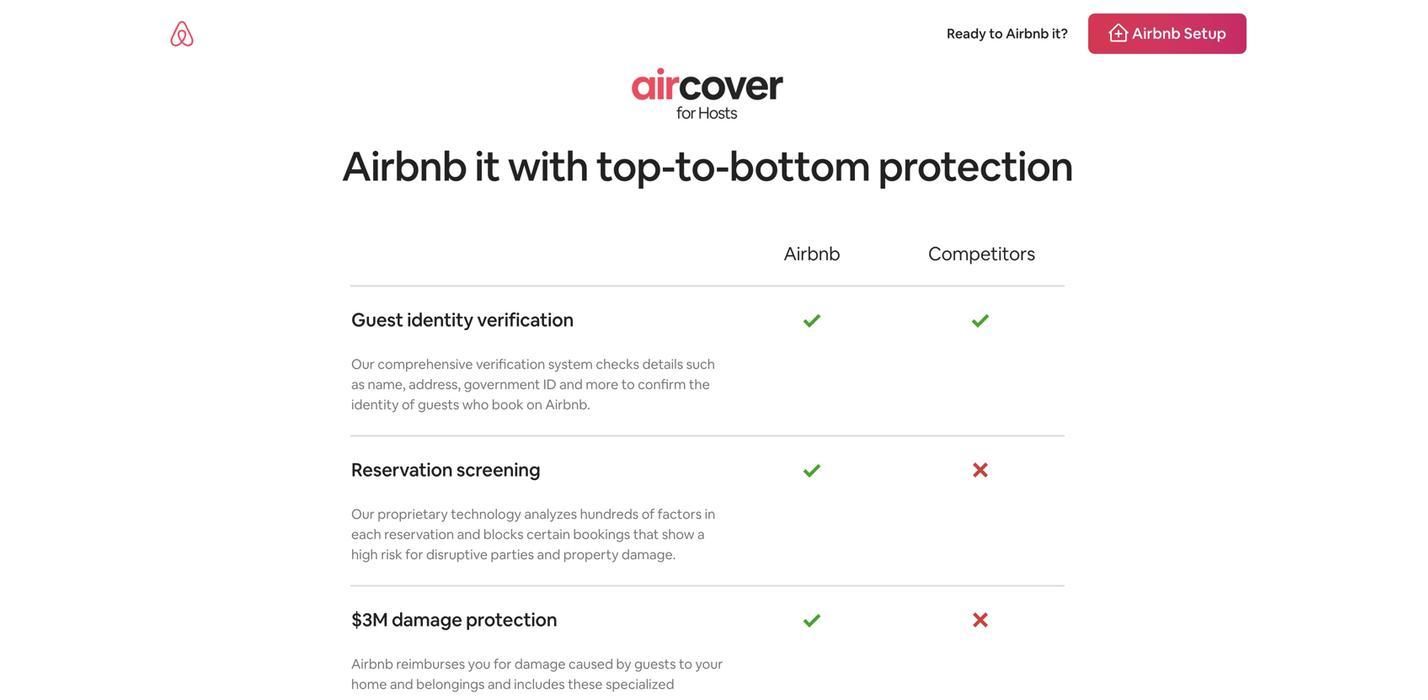 Task type: locate. For each thing, give the bounding box(es) containing it.
to right ready at the top of the page
[[990, 25, 1004, 42]]

verification for identity
[[477, 308, 574, 332]]

0 vertical spatial to
[[990, 25, 1004, 42]]

analyzes
[[525, 506, 577, 523]]

2 our from the top
[[351, 506, 375, 523]]

verification inside our comprehensive verification system checks details such as name, address, government id and more to confirm the identity of guests who book on airbnb.
[[476, 356, 546, 373]]

1 competitors not included image from the top
[[971, 460, 991, 480]]

such
[[687, 356, 715, 373]]

address,
[[409, 376, 461, 393]]

1 vertical spatial airbnb included image
[[802, 610, 823, 630]]

1 vertical spatial to
[[622, 376, 635, 393]]

0 vertical spatial our
[[351, 356, 375, 373]]

0 vertical spatial identity
[[407, 308, 474, 332]]

our up each
[[351, 506, 375, 523]]

airbnb left it
[[342, 140, 467, 192]]

our
[[351, 356, 375, 373], [351, 506, 375, 523]]

for
[[405, 546, 424, 563], [494, 656, 512, 673]]

and
[[560, 376, 583, 393], [457, 526, 481, 543], [537, 546, 561, 563], [390, 676, 413, 693], [488, 676, 511, 693]]

guests right by
[[635, 656, 676, 673]]

of up that
[[642, 506, 655, 523]]

1 vertical spatial damage
[[515, 656, 566, 673]]

2 airbnb included image from the top
[[802, 610, 823, 630]]

by
[[617, 656, 632, 673]]

verification for comprehensive
[[476, 356, 546, 373]]

protection
[[879, 140, 1074, 192], [466, 608, 558, 632]]

our up as
[[351, 356, 375, 373]]

to inside the "airbnb reimburses you for damage caused by guests to your home and belongings and includes these specialize"
[[679, 656, 693, 673]]

damage
[[392, 608, 462, 632], [515, 656, 566, 673]]

and inside our comprehensive verification system checks details such as name, address, government id and more to confirm the identity of guests who book on airbnb.
[[560, 376, 583, 393]]

1 vertical spatial identity
[[351, 396, 399, 413]]

checks
[[596, 356, 640, 373]]

airbnb it with top‑to‑bottom protection
[[342, 140, 1074, 192]]

government
[[464, 376, 541, 393]]

0 horizontal spatial to
[[622, 376, 635, 393]]

1 airbnb included image from the top
[[802, 460, 823, 480]]

2 horizontal spatial to
[[990, 25, 1004, 42]]

of
[[402, 396, 415, 413], [642, 506, 655, 523]]

0 vertical spatial airbnb included image
[[802, 460, 823, 480]]

it?
[[1053, 25, 1069, 42]]

competitors not included image
[[971, 460, 991, 480], [971, 610, 991, 630]]

a
[[698, 526, 705, 543]]

0 horizontal spatial for
[[405, 546, 424, 563]]

0 vertical spatial of
[[402, 396, 415, 413]]

aircover for hosts logo image
[[632, 67, 784, 123], [632, 67, 784, 123]]

identity up comprehensive
[[407, 308, 474, 332]]

comprehensive
[[378, 356, 473, 373]]

identity inside our comprehensive verification system checks details such as name, address, government id and more to confirm the identity of guests who book on airbnb.
[[351, 396, 399, 413]]

for right you
[[494, 656, 512, 673]]

identity down name,
[[351, 396, 399, 413]]

certain
[[527, 526, 571, 543]]

proprietary
[[378, 506, 448, 523]]

reimburses
[[396, 656, 465, 673]]

0 vertical spatial guests
[[418, 396, 460, 413]]

guests down address, at the bottom left of page
[[418, 396, 460, 413]]

airbnb included image
[[802, 460, 823, 480], [802, 610, 823, 630]]

0 vertical spatial for
[[405, 546, 424, 563]]

1 horizontal spatial protection
[[879, 140, 1074, 192]]

0 vertical spatial verification
[[477, 308, 574, 332]]

and down system
[[560, 376, 583, 393]]

1 horizontal spatial for
[[494, 656, 512, 673]]

damage up the includes
[[515, 656, 566, 673]]

our proprietary technology analyzes hundreds of factors in each reservation and blocks certain bookings that show a high risk for disruptive parties and property damage.
[[351, 506, 716, 563]]

0 vertical spatial protection
[[879, 140, 1074, 192]]

airbnb
[[1133, 24, 1181, 43], [1006, 25, 1050, 42], [342, 140, 467, 192], [784, 242, 841, 266], [351, 656, 394, 673]]

1 vertical spatial for
[[494, 656, 512, 673]]

airbnb inside the "airbnb reimburses you for damage caused by guests to your home and belongings and includes these specialize"
[[351, 656, 394, 673]]

reservation screening
[[351, 458, 541, 482]]

belongings
[[416, 676, 485, 693]]

our comprehensive verification system checks details such as name, address, government id and more to confirm the identity of guests who book on airbnb.
[[351, 356, 715, 413]]

damage up the reimburses
[[392, 608, 462, 632]]

our inside our proprietary technology analyzes hundreds of factors in each reservation and blocks certain bookings that show a high risk for disruptive parties and property damage.
[[351, 506, 375, 523]]

high
[[351, 546, 378, 563]]

1 vertical spatial guests
[[635, 656, 676, 673]]

guest
[[351, 308, 403, 332]]

guests
[[418, 396, 460, 413], [635, 656, 676, 673]]

verification up system
[[477, 308, 574, 332]]

1 our from the top
[[351, 356, 375, 373]]

our inside our comprehensive verification system checks details such as name, address, government id and more to confirm the identity of guests who book on airbnb.
[[351, 356, 375, 373]]

competitors not included image for reservation screening
[[971, 460, 991, 480]]

show
[[662, 526, 695, 543]]

1 vertical spatial protection
[[466, 608, 558, 632]]

of down name,
[[402, 396, 415, 413]]

to
[[990, 25, 1004, 42], [622, 376, 635, 393], [679, 656, 693, 673]]

1 vertical spatial verification
[[476, 356, 546, 373]]

and up the disruptive
[[457, 526, 481, 543]]

1 vertical spatial our
[[351, 506, 375, 523]]

for down reservation
[[405, 546, 424, 563]]

system
[[549, 356, 593, 373]]

0 vertical spatial competitors not included image
[[971, 460, 991, 480]]

verification
[[477, 308, 574, 332], [476, 356, 546, 373]]

2 vertical spatial to
[[679, 656, 693, 673]]

guests inside our comprehensive verification system checks details such as name, address, government id and more to confirm the identity of guests who book on airbnb.
[[418, 396, 460, 413]]

1 horizontal spatial guests
[[635, 656, 676, 673]]

1 horizontal spatial damage
[[515, 656, 566, 673]]

verification up government
[[476, 356, 546, 373]]

and down you
[[488, 676, 511, 693]]

identity
[[407, 308, 474, 332], [351, 396, 399, 413]]

0 horizontal spatial guests
[[418, 396, 460, 413]]

airbnb.
[[546, 396, 591, 413]]

screening
[[457, 458, 541, 482]]

airbnb up home
[[351, 656, 394, 673]]

0 horizontal spatial damage
[[392, 608, 462, 632]]

to left your
[[679, 656, 693, 673]]

caused
[[569, 656, 614, 673]]

book
[[492, 396, 524, 413]]

to down checks
[[622, 376, 635, 393]]

1 horizontal spatial of
[[642, 506, 655, 523]]

these
[[568, 676, 603, 693]]

0 horizontal spatial identity
[[351, 396, 399, 413]]

1 vertical spatial competitors not included image
[[971, 610, 991, 630]]

0 horizontal spatial of
[[402, 396, 415, 413]]

1 vertical spatial of
[[642, 506, 655, 523]]

the
[[689, 376, 710, 393]]

competitors not included image for $3m damage protection
[[971, 610, 991, 630]]

and right home
[[390, 676, 413, 693]]

your
[[696, 656, 723, 673]]

airbnb for airbnb reimburses you for damage caused by guests to your home and belongings and includes these specialize
[[351, 656, 394, 673]]

1 horizontal spatial to
[[679, 656, 693, 673]]

2 competitors not included image from the top
[[971, 610, 991, 630]]

airbnb left setup
[[1133, 24, 1181, 43]]

reservation
[[384, 526, 454, 543]]



Task type: describe. For each thing, give the bounding box(es) containing it.
id
[[544, 376, 557, 393]]

property
[[564, 546, 619, 563]]

for inside our proprietary technology analyzes hundreds of factors in each reservation and blocks certain bookings that show a high risk for disruptive parties and property damage.
[[405, 546, 424, 563]]

blocks
[[484, 526, 524, 543]]

airbnb for airbnb setup
[[1133, 24, 1181, 43]]

0 horizontal spatial protection
[[466, 608, 558, 632]]

factors
[[658, 506, 702, 523]]

who
[[463, 396, 489, 413]]

competitors
[[929, 242, 1036, 266]]

airbnb included image for $3m damage protection
[[802, 610, 823, 630]]

airbnb setup
[[1133, 24, 1227, 43]]

top‑to‑bottom
[[597, 140, 871, 192]]

details
[[643, 356, 684, 373]]

airbnb up airbnb included icon
[[784, 242, 841, 266]]

risk
[[381, 546, 403, 563]]

each
[[351, 526, 382, 543]]

damage.
[[622, 546, 676, 563]]

in
[[705, 506, 716, 523]]

it
[[475, 140, 500, 192]]

ready
[[947, 25, 987, 42]]

you
[[468, 656, 491, 673]]

damage inside the "airbnb reimburses you for damage caused by guests to your home and belongings and includes these specialize"
[[515, 656, 566, 673]]

with
[[508, 140, 589, 192]]

includes
[[514, 676, 565, 693]]

to inside our comprehensive verification system checks details such as name, address, government id and more to confirm the identity of guests who book on airbnb.
[[622, 376, 635, 393]]

for inside the "airbnb reimburses you for damage caused by guests to your home and belongings and includes these specialize"
[[494, 656, 512, 673]]

airbnb included image for reservation screening
[[802, 460, 823, 480]]

of inside our comprehensive verification system checks details such as name, address, government id and more to confirm the identity of guests who book on airbnb.
[[402, 396, 415, 413]]

airbnb included image
[[802, 310, 823, 330]]

that
[[634, 526, 659, 543]]

confirm
[[638, 376, 686, 393]]

airbnb left it?
[[1006, 25, 1050, 42]]

technology
[[451, 506, 522, 523]]

guests inside the "airbnb reimburses you for damage caused by guests to your home and belongings and includes these specialize"
[[635, 656, 676, 673]]

bookings
[[574, 526, 631, 543]]

$3m
[[351, 608, 388, 632]]

1 horizontal spatial identity
[[407, 308, 474, 332]]

airbnb for airbnb it with top‑to‑bottom protection
[[342, 140, 467, 192]]

airbnb setup link
[[1089, 13, 1247, 54]]

guest identity verification
[[351, 308, 574, 332]]

and down certain
[[537, 546, 561, 563]]

our for our proprietary technology analyzes hundreds of factors in each reservation and blocks certain bookings that show a high risk for disruptive parties and property damage.
[[351, 506, 375, 523]]

more
[[586, 376, 619, 393]]

0 vertical spatial damage
[[392, 608, 462, 632]]

of inside our proprietary technology analyzes hundreds of factors in each reservation and blocks certain bookings that show a high risk for disruptive parties and property damage.
[[642, 506, 655, 523]]

hundreds
[[580, 506, 639, 523]]

airbnb homepage image
[[169, 20, 196, 47]]

airbnb reimburses you for damage caused by guests to your home and belongings and includes these specialize
[[351, 656, 723, 694]]

competitors included image
[[971, 310, 991, 330]]

name,
[[368, 376, 406, 393]]

setup
[[1185, 24, 1227, 43]]

as
[[351, 376, 365, 393]]

on
[[527, 396, 543, 413]]

reservation
[[351, 458, 453, 482]]

parties
[[491, 546, 534, 563]]

disruptive
[[426, 546, 488, 563]]

$3m damage protection
[[351, 608, 558, 632]]

our for our comprehensive verification system checks details such as name, address, government id and more to confirm the identity of guests who book on airbnb.
[[351, 356, 375, 373]]

home
[[351, 676, 387, 693]]

ready to airbnb it?
[[947, 25, 1069, 42]]



Task type: vqa. For each thing, say whether or not it's contained in the screenshot.
guests to the left
yes



